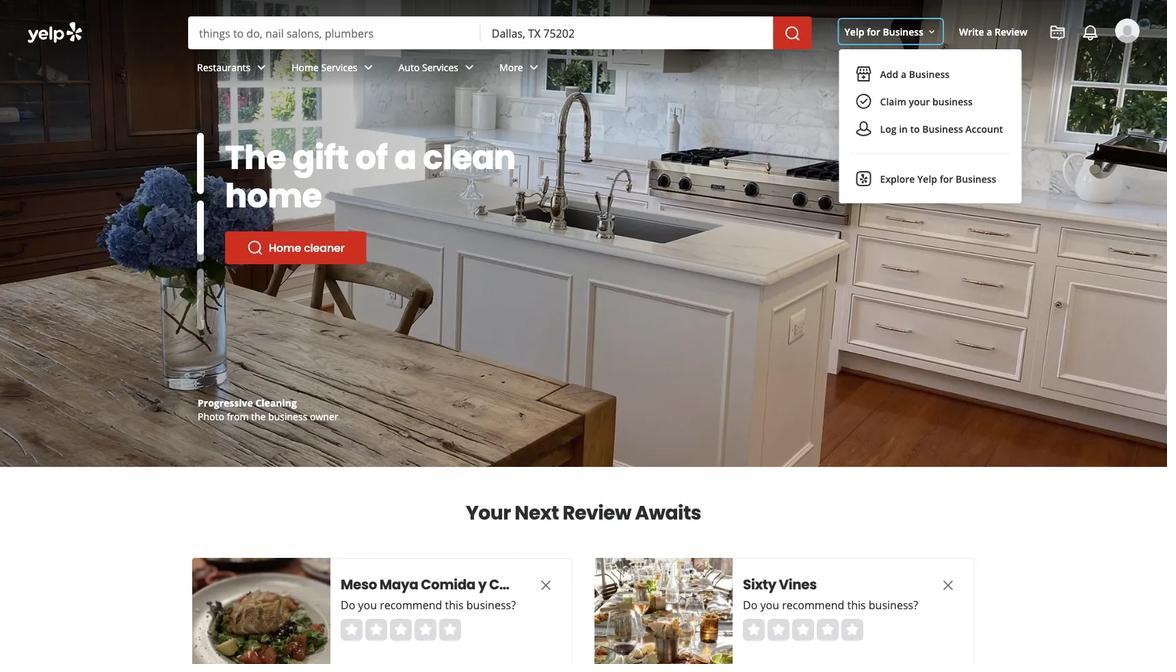 Task type: vqa. For each thing, say whether or not it's contained in the screenshot.
24 add biz v2 image
yes



Task type: locate. For each thing, give the bounding box(es) containing it.
24 chevron down v2 image right the auto services
[[461, 59, 478, 76]]

business? down 'sixty vines' link
[[869, 598, 919, 612]]

1 horizontal spatial for
[[940, 172, 954, 185]]

do
[[341, 598, 356, 612], [743, 598, 758, 612]]

home inside business categories "element"
[[292, 61, 319, 74]]

a right of
[[395, 134, 417, 180]]

0 vertical spatial for
[[868, 25, 881, 38]]

2 do you recommend this business? from the left
[[743, 598, 919, 612]]

Find text field
[[199, 25, 470, 40]]

more link
[[489, 49, 554, 89]]

none field near
[[492, 25, 763, 40]]

1 24 chevron down v2 image from the left
[[253, 59, 270, 76]]

services for auto services
[[422, 61, 459, 74]]

the gift of a clean home
[[225, 134, 516, 219]]

2 vertical spatial a
[[395, 134, 417, 180]]

2 recommend from the left
[[783, 598, 845, 612]]

1 horizontal spatial this
[[848, 598, 866, 612]]

1 this from the left
[[445, 598, 464, 612]]

y
[[478, 575, 487, 594]]

1 vertical spatial review
[[563, 499, 632, 526]]

home
[[292, 61, 319, 74], [269, 240, 301, 255]]

(no rating) image down maya
[[341, 619, 461, 641]]

none field up home services
[[199, 25, 470, 40]]

recommend down maya
[[380, 598, 442, 612]]

1 horizontal spatial business
[[933, 95, 973, 108]]

next
[[515, 499, 559, 526]]

1 rating element from the left
[[341, 619, 461, 641]]

0 horizontal spatial do
[[341, 598, 356, 612]]

gift
[[293, 134, 349, 180]]

awaits
[[636, 499, 702, 526]]

1 recommend from the left
[[380, 598, 442, 612]]

your next review awaits
[[466, 499, 702, 526]]

do down meso
[[341, 598, 356, 612]]

you for meso
[[358, 598, 377, 612]]

rating element down maya
[[341, 619, 461, 641]]

this down comida on the left of page
[[445, 598, 464, 612]]

home services
[[292, 61, 358, 74]]

business up claim your business button
[[910, 67, 950, 80]]

you down meso
[[358, 598, 377, 612]]

search image
[[785, 25, 801, 42]]

write a review link
[[954, 19, 1034, 44]]

business left "16 chevron down v2" icon
[[883, 25, 924, 38]]

None radio
[[341, 619, 363, 641], [793, 619, 815, 641], [341, 619, 363, 641], [793, 619, 815, 641]]

2 horizontal spatial a
[[987, 25, 993, 38]]

1 horizontal spatial review
[[995, 25, 1028, 38]]

services down find field
[[321, 61, 358, 74]]

0 vertical spatial yelp
[[845, 25, 865, 38]]

2 dismiss card image from the left
[[941, 577, 957, 594]]

add
[[881, 67, 899, 80]]

do you recommend this business?
[[341, 598, 516, 612], [743, 598, 919, 612]]

1 horizontal spatial services
[[422, 61, 459, 74]]

review right 'write'
[[995, 25, 1028, 38]]

0 horizontal spatial 24 chevron down v2 image
[[253, 59, 270, 76]]

yelp right explore
[[918, 172, 938, 185]]

you down sixty vines
[[761, 598, 780, 612]]

recommend
[[380, 598, 442, 612], [783, 598, 845, 612]]

sixty vines link
[[743, 575, 915, 594]]

do you recommend this business? down 'sixty vines' link
[[743, 598, 919, 612]]

1 horizontal spatial do you recommend this business?
[[743, 598, 919, 612]]

1 do from the left
[[341, 598, 356, 612]]

rating element
[[341, 619, 461, 641], [743, 619, 864, 641]]

write a review
[[960, 25, 1028, 38]]

0 horizontal spatial you
[[358, 598, 377, 612]]

home cleaner
[[269, 240, 345, 255]]

dismiss card image for sixty vines
[[941, 577, 957, 594]]

2 24 chevron down v2 image from the left
[[360, 59, 377, 76]]

1 horizontal spatial (no rating) image
[[743, 619, 864, 641]]

a for write
[[987, 25, 993, 38]]

1 dismiss card image from the left
[[538, 577, 555, 594]]

1 vertical spatial yelp
[[918, 172, 938, 185]]

0 horizontal spatial for
[[868, 25, 881, 38]]

dismiss card image for meso maya comida y copas
[[538, 577, 555, 594]]

24 chevron down v2 image inside auto services link
[[461, 59, 478, 76]]

select slide image
[[197, 133, 204, 194], [197, 195, 204, 256]]

business down cleaning
[[268, 410, 308, 423]]

(no rating) image
[[341, 619, 461, 641], [743, 619, 864, 641]]

none field up business categories "element"
[[492, 25, 763, 40]]

2 rating element from the left
[[743, 619, 864, 641]]

yelp
[[845, 25, 865, 38], [918, 172, 938, 185]]

none field find
[[199, 25, 470, 40]]

your
[[466, 499, 511, 526]]

0 horizontal spatial a
[[395, 134, 417, 180]]

24 chevron down v2 image right restaurants
[[253, 59, 270, 76]]

2 (no rating) image from the left
[[743, 619, 864, 641]]

24 chevron down v2 image left the auto
[[360, 59, 377, 76]]

business down account at top right
[[956, 172, 997, 185]]

1 horizontal spatial a
[[902, 67, 907, 80]]

your
[[909, 95, 931, 108]]

business
[[883, 25, 924, 38], [910, 67, 950, 80], [923, 122, 964, 135], [956, 172, 997, 185]]

review
[[995, 25, 1028, 38], [563, 499, 632, 526]]

business
[[933, 95, 973, 108], [268, 410, 308, 423]]

2 select slide image from the top
[[197, 195, 204, 256]]

copas
[[489, 575, 533, 594]]

dismiss card image
[[538, 577, 555, 594], [941, 577, 957, 594]]

you
[[358, 598, 377, 612], [761, 598, 780, 612]]

do you recommend this business? down meso maya comida y copas
[[341, 598, 516, 612]]

services right the auto
[[422, 61, 459, 74]]

0 horizontal spatial business?
[[467, 598, 516, 612]]

0 vertical spatial review
[[995, 25, 1028, 38]]

claim your business button
[[851, 88, 1012, 115]]

business?
[[467, 598, 516, 612], [869, 598, 919, 612]]

the
[[225, 134, 286, 180]]

0 horizontal spatial (no rating) image
[[341, 619, 461, 641]]

0 horizontal spatial business
[[268, 410, 308, 423]]

1 horizontal spatial business?
[[869, 598, 919, 612]]

24 chevron down v2 image inside home services link
[[360, 59, 377, 76]]

24 friends v2 image
[[856, 121, 873, 137]]

log in to business account button
[[851, 115, 1012, 142]]

1 vertical spatial select slide image
[[197, 195, 204, 256]]

for up 24 add biz v2 icon
[[868, 25, 881, 38]]

None radio
[[366, 619, 387, 641], [390, 619, 412, 641], [415, 619, 437, 641], [440, 619, 461, 641], [743, 619, 765, 641], [768, 619, 790, 641], [817, 619, 839, 641], [842, 619, 864, 641], [366, 619, 387, 641], [390, 619, 412, 641], [415, 619, 437, 641], [440, 619, 461, 641], [743, 619, 765, 641], [768, 619, 790, 641], [817, 619, 839, 641], [842, 619, 864, 641]]

business? down the y
[[467, 598, 516, 612]]

1 (no rating) image from the left
[[341, 619, 461, 641]]

1 you from the left
[[358, 598, 377, 612]]

0 horizontal spatial review
[[563, 499, 632, 526]]

3 24 chevron down v2 image from the left
[[461, 59, 478, 76]]

photo
[[198, 410, 224, 423]]

auto services link
[[388, 49, 489, 89]]

1 horizontal spatial dismiss card image
[[941, 577, 957, 594]]

0 horizontal spatial do you recommend this business?
[[341, 598, 516, 612]]

0 horizontal spatial services
[[321, 61, 358, 74]]

home right 24 search v2 image
[[269, 240, 301, 255]]

progressive cleaning photo from the business owner
[[198, 396, 339, 423]]

review inside the write a review link
[[995, 25, 1028, 38]]

1 none field from the left
[[199, 25, 470, 40]]

log in to business account
[[881, 122, 1004, 135]]

services
[[321, 61, 358, 74], [422, 61, 459, 74]]

0 vertical spatial a
[[987, 25, 993, 38]]

1 horizontal spatial 24 chevron down v2 image
[[360, 59, 377, 76]]

recommend down 'sixty vines' link
[[783, 598, 845, 612]]

1 horizontal spatial do
[[743, 598, 758, 612]]

1 horizontal spatial none field
[[492, 25, 763, 40]]

clean
[[423, 134, 516, 180]]

auto
[[399, 61, 420, 74]]

1 vertical spatial home
[[269, 240, 301, 255]]

1 business? from the left
[[467, 598, 516, 612]]

2 business? from the left
[[869, 598, 919, 612]]

2 you from the left
[[761, 598, 780, 612]]

home down find field
[[292, 61, 319, 74]]

0 vertical spatial home
[[292, 61, 319, 74]]

24 chevron down v2 image
[[253, 59, 270, 76], [360, 59, 377, 76], [461, 59, 478, 76]]

this for vines
[[848, 598, 866, 612]]

Near text field
[[492, 25, 763, 40]]

1 vertical spatial business
[[268, 410, 308, 423]]

meso maya comida y copas link
[[341, 575, 533, 594]]

business up log in to business account
[[933, 95, 973, 108]]

home for home services
[[292, 61, 319, 74]]

0 vertical spatial select slide image
[[197, 133, 204, 194]]

2 horizontal spatial 24 chevron down v2 image
[[461, 59, 478, 76]]

business right the to
[[923, 122, 964, 135]]

0 horizontal spatial this
[[445, 598, 464, 612]]

do for sixty vines
[[743, 598, 758, 612]]

for right explore
[[940, 172, 954, 185]]

projects image
[[1050, 25, 1067, 41]]

do down sixty
[[743, 598, 758, 612]]

restaurants
[[197, 61, 251, 74]]

0 vertical spatial business
[[933, 95, 973, 108]]

claim
[[881, 95, 907, 108]]

1 horizontal spatial recommend
[[783, 598, 845, 612]]

1 horizontal spatial you
[[761, 598, 780, 612]]

24 add biz v2 image
[[856, 66, 873, 82]]

None search field
[[0, 0, 1168, 203], [188, 16, 815, 49], [0, 0, 1168, 203], [188, 16, 815, 49]]

1 services from the left
[[321, 61, 358, 74]]

for
[[868, 25, 881, 38], [940, 172, 954, 185]]

2 this from the left
[[848, 598, 866, 612]]

claim your business
[[881, 95, 973, 108]]

24 chevron down v2 image for restaurants
[[253, 59, 270, 76]]

a right 'write'
[[987, 25, 993, 38]]

do you recommend this business? for maya
[[341, 598, 516, 612]]

the
[[251, 410, 266, 423]]

2 do from the left
[[743, 598, 758, 612]]

select slide image left the
[[197, 133, 204, 194]]

0 horizontal spatial recommend
[[380, 598, 442, 612]]

progressive cleaning link
[[198, 396, 297, 409]]

meso maya comida y copas
[[341, 575, 533, 594]]

0 horizontal spatial yelp
[[845, 25, 865, 38]]

select slide image left 24 search v2 image
[[197, 195, 204, 256]]

0 horizontal spatial none field
[[199, 25, 470, 40]]

1 horizontal spatial yelp
[[918, 172, 938, 185]]

yelp up 24 add biz v2 icon
[[845, 25, 865, 38]]

home for home cleaner
[[269, 240, 301, 255]]

2 services from the left
[[422, 61, 459, 74]]

0 horizontal spatial rating element
[[341, 619, 461, 641]]

review right next
[[563, 499, 632, 526]]

john s. image
[[1116, 18, 1141, 43]]

2 none field from the left
[[492, 25, 763, 40]]

this
[[445, 598, 464, 612], [848, 598, 866, 612]]

1 vertical spatial a
[[902, 67, 907, 80]]

a inside button
[[902, 67, 907, 80]]

1 do you recommend this business? from the left
[[341, 598, 516, 612]]

photo of meso maya comida y copas image
[[192, 558, 331, 664]]

a
[[987, 25, 993, 38], [902, 67, 907, 80], [395, 134, 417, 180]]

business inside progressive cleaning photo from the business owner
[[268, 410, 308, 423]]

1 horizontal spatial rating element
[[743, 619, 864, 641]]

(no rating) image down vines
[[743, 619, 864, 641]]

rating element down vines
[[743, 619, 864, 641]]

user actions element
[[834, 17, 1160, 203]]

24 chevron down v2 image inside restaurants link
[[253, 59, 270, 76]]

16 chevron down v2 image
[[927, 26, 938, 37]]

None field
[[199, 25, 470, 40], [492, 25, 763, 40]]

a right add
[[902, 67, 907, 80]]

this down 'sixty vines' link
[[848, 598, 866, 612]]

photo of sixty vines image
[[595, 558, 733, 664]]

0 horizontal spatial dismiss card image
[[538, 577, 555, 594]]

business inside button
[[933, 95, 973, 108]]

1 vertical spatial for
[[940, 172, 954, 185]]



Task type: describe. For each thing, give the bounding box(es) containing it.
explore yelp for business
[[881, 172, 997, 185]]

business inside 'yelp for business' button
[[883, 25, 924, 38]]

business categories element
[[186, 49, 1141, 89]]

for inside 'yelp for business' button
[[868, 25, 881, 38]]

1 select slide image from the top
[[197, 133, 204, 194]]

in
[[900, 122, 908, 135]]

owner
[[310, 410, 339, 423]]

to
[[911, 122, 921, 135]]

for inside "explore yelp for business" button
[[940, 172, 954, 185]]

meso
[[341, 575, 377, 594]]

yelp inside button
[[918, 172, 938, 185]]

sixty
[[743, 575, 777, 594]]

add a business
[[881, 67, 950, 80]]

24 claim v2 image
[[856, 93, 873, 110]]

yelp inside button
[[845, 25, 865, 38]]

maya
[[380, 575, 419, 594]]

cleaner
[[304, 240, 345, 255]]

a for add
[[902, 67, 907, 80]]

review for next
[[563, 499, 632, 526]]

review for a
[[995, 25, 1028, 38]]

comida
[[421, 575, 476, 594]]

explore yelp for business button
[[851, 165, 1012, 192]]

log
[[881, 122, 897, 135]]

recommend for maya
[[380, 598, 442, 612]]

sixty vines
[[743, 575, 817, 594]]

add a business button
[[851, 60, 1012, 88]]

explore banner section banner
[[0, 0, 1168, 467]]

recommend for vines
[[783, 598, 845, 612]]

home services link
[[281, 49, 388, 89]]

business? for meso maya comida y copas
[[467, 598, 516, 612]]

of
[[356, 134, 388, 180]]

services for home services
[[321, 61, 358, 74]]

rating element for vines
[[743, 619, 864, 641]]

business inside log in to business account button
[[923, 122, 964, 135]]

more
[[500, 61, 524, 74]]

business? for sixty vines
[[869, 598, 919, 612]]

restaurants link
[[186, 49, 281, 89]]

notifications image
[[1083, 25, 1099, 41]]

(no rating) image for maya
[[341, 619, 461, 641]]

yelp for business button
[[840, 19, 943, 44]]

vines
[[779, 575, 817, 594]]

24 yelp for biz v2 image
[[856, 170, 873, 187]]

from
[[227, 410, 249, 423]]

auto services
[[399, 61, 459, 74]]

home
[[225, 173, 322, 219]]

(no rating) image for vines
[[743, 619, 864, 641]]

explore
[[881, 172, 916, 185]]

do for meso maya comida y copas
[[341, 598, 356, 612]]

this for maya
[[445, 598, 464, 612]]

progressive
[[198, 396, 253, 409]]

24 search v2 image
[[247, 240, 264, 256]]

business inside "explore yelp for business" button
[[956, 172, 997, 185]]

write
[[960, 25, 985, 38]]

do you recommend this business? for vines
[[743, 598, 919, 612]]

rating element for maya
[[341, 619, 461, 641]]

you for sixty
[[761, 598, 780, 612]]

a inside the gift of a clean home
[[395, 134, 417, 180]]

24 chevron down v2 image for home services
[[360, 59, 377, 76]]

cleaning
[[256, 396, 297, 409]]

24 chevron down v2 image
[[526, 59, 543, 76]]

yelp for business
[[845, 25, 924, 38]]

business inside add a business button
[[910, 67, 950, 80]]

24 chevron down v2 image for auto services
[[461, 59, 478, 76]]

home cleaner link
[[225, 231, 367, 264]]

account
[[966, 122, 1004, 135]]



